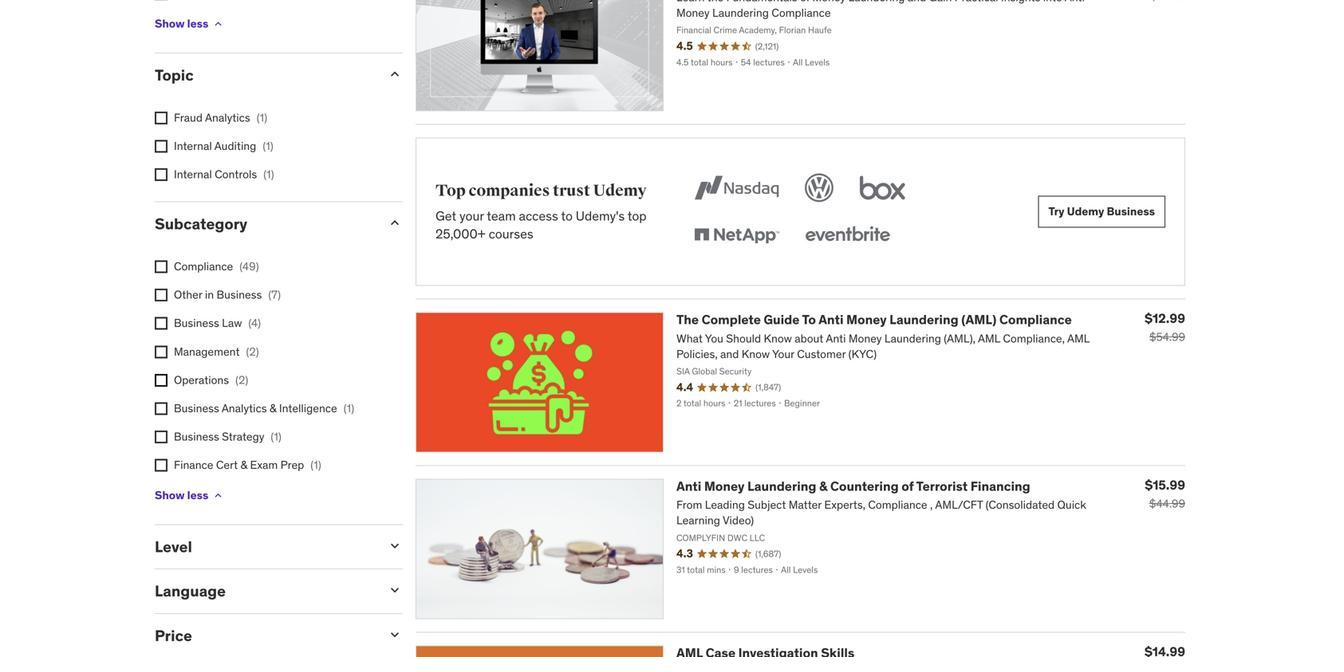 Task type: vqa. For each thing, say whether or not it's contained in the screenshot.
the topmost "Analytics"
yes



Task type: describe. For each thing, give the bounding box(es) containing it.
finance cert & exam prep (1)
[[174, 458, 321, 472]]

cert
[[216, 458, 238, 472]]

the complete guide to anti money laundering (aml) compliance link
[[677, 312, 1072, 328]]

of
[[902, 478, 914, 495]]

top
[[436, 181, 466, 201]]

the complete guide to anti money laundering (aml) compliance
[[677, 312, 1072, 328]]

subcategory button
[[155, 214, 374, 234]]

top
[[628, 208, 647, 224]]

2 horizontal spatial &
[[819, 478, 828, 495]]

try udemy business link
[[1038, 196, 1166, 228]]

xsmall image for internal auditing (1)
[[155, 140, 168, 153]]

show less for second show less button from the top of the page
[[155, 488, 208, 502]]

operations
[[174, 373, 229, 387]]

language
[[155, 582, 226, 601]]

& for intelligence
[[270, 401, 276, 416]]

try udemy business
[[1049, 204, 1155, 219]]

auditing
[[214, 139, 256, 153]]

team
[[487, 208, 516, 224]]

xsmall image for internal controls (1)
[[155, 168, 168, 181]]

business for business analytics & intelligence (1)
[[174, 401, 219, 416]]

trust
[[553, 181, 590, 201]]

anti money laundering & countering of terrorist financing
[[677, 478, 1031, 495]]

level
[[155, 537, 192, 556]]

strategy
[[222, 430, 264, 444]]

(7)
[[268, 288, 281, 302]]

companies
[[469, 181, 550, 201]]

the
[[677, 312, 699, 328]]

1 horizontal spatial compliance
[[1000, 312, 1072, 328]]

(1) right prep
[[311, 458, 321, 472]]

2 show less button from the top
[[155, 480, 224, 512]]

xsmall image for business law
[[155, 317, 168, 330]]

business strategy (1)
[[174, 430, 282, 444]]

price
[[155, 626, 192, 645]]

business up law
[[217, 288, 262, 302]]

get
[[436, 208, 456, 224]]

xsmall image for operations (2)
[[155, 374, 168, 387]]

other
[[174, 288, 202, 302]]

to
[[561, 208, 573, 224]]

1 show less button from the top
[[155, 8, 224, 40]]

0 horizontal spatial laundering
[[748, 478, 817, 495]]

1 horizontal spatial money
[[847, 312, 887, 328]]

in
[[205, 288, 214, 302]]

netapp image
[[691, 218, 782, 253]]

$12.99 $54.99
[[1145, 310, 1186, 344]]

business right try
[[1107, 204, 1155, 219]]

compliance (49)
[[174, 259, 259, 274]]

fraud
[[174, 110, 203, 125]]

$15.99 $44.99
[[1145, 477, 1186, 511]]

1 vertical spatial anti
[[677, 478, 701, 495]]

countering
[[830, 478, 899, 495]]

(1) right intelligence
[[344, 401, 354, 416]]

business analytics & intelligence (1)
[[174, 401, 354, 416]]

udemy inside top companies trust udemy get your team access to udemy's top 25,000+ courses
[[593, 181, 647, 201]]

(1) for fraud analytics (1)
[[257, 110, 267, 125]]

xsmall image for compliance
[[155, 260, 168, 273]]

(49)
[[240, 259, 259, 274]]

exam
[[250, 458, 278, 472]]

subcategory
[[155, 214, 247, 234]]

to
[[802, 312, 816, 328]]

(2) for management (2)
[[246, 344, 259, 359]]

intelligence
[[279, 401, 337, 416]]

internal for internal controls
[[174, 167, 212, 182]]

(aml)
[[962, 312, 997, 328]]

price button
[[155, 626, 374, 645]]

1 horizontal spatial udemy
[[1067, 204, 1104, 219]]

box image
[[856, 170, 909, 206]]

business law (4)
[[174, 316, 261, 330]]

small image for language
[[387, 582, 403, 598]]

1 horizontal spatial laundering
[[890, 312, 959, 328]]

udemy's
[[576, 208, 625, 224]]

(1) for business strategy (1)
[[271, 430, 282, 444]]

xsmall image for management
[[155, 346, 168, 358]]



Task type: locate. For each thing, give the bounding box(es) containing it.
show
[[155, 17, 185, 31], [155, 488, 185, 502]]

1 horizontal spatial anti
[[819, 312, 844, 328]]

1 vertical spatial (2)
[[235, 373, 248, 387]]

xsmall image left fraud
[[155, 112, 168, 124]]

0 vertical spatial (2)
[[246, 344, 259, 359]]

analytics up strategy
[[222, 401, 267, 416]]

less up topic
[[187, 17, 208, 31]]

show up topic
[[155, 17, 185, 31]]

4 xsmall image from the top
[[155, 374, 168, 387]]

(2)
[[246, 344, 259, 359], [235, 373, 248, 387]]

internal down fraud
[[174, 139, 212, 153]]

less for second show less button from the top of the page
[[187, 488, 208, 502]]

operations (2)
[[174, 373, 248, 387]]

& left countering
[[819, 478, 828, 495]]

2 show less from the top
[[155, 488, 208, 502]]

0 vertical spatial udemy
[[593, 181, 647, 201]]

0 vertical spatial anti
[[819, 312, 844, 328]]

(1)
[[257, 110, 267, 125], [263, 139, 273, 153], [263, 167, 274, 182], [344, 401, 354, 416], [271, 430, 282, 444], [311, 458, 321, 472]]

business for business law (4)
[[174, 316, 219, 330]]

internal controls (1)
[[174, 167, 274, 182]]

complete
[[702, 312, 761, 328]]

0 horizontal spatial anti
[[677, 478, 701, 495]]

internal
[[174, 139, 212, 153], [174, 167, 212, 182]]

fraud analytics (1)
[[174, 110, 267, 125]]

xsmall image for business analytics & intelligence
[[155, 402, 168, 415]]

0 horizontal spatial udemy
[[593, 181, 647, 201]]

1 vertical spatial analytics
[[222, 401, 267, 416]]

$54.99
[[1150, 330, 1186, 344]]

laundering
[[890, 312, 959, 328], [748, 478, 817, 495]]

business for business strategy (1)
[[174, 430, 219, 444]]

1 vertical spatial small image
[[387, 627, 403, 643]]

eventbrite image
[[802, 218, 893, 253]]

1 vertical spatial laundering
[[748, 478, 817, 495]]

0 vertical spatial show less
[[155, 17, 208, 31]]

less for 2nd show less button from the bottom of the page
[[187, 17, 208, 31]]

2 vertical spatial small image
[[387, 582, 403, 598]]

xsmall image
[[155, 0, 168, 0], [212, 18, 224, 30], [155, 260, 168, 273], [155, 289, 168, 302], [155, 317, 168, 330], [155, 346, 168, 358], [155, 402, 168, 415], [155, 431, 168, 444], [212, 489, 224, 502]]

(2) for operations (2)
[[235, 373, 248, 387]]

xsmall image left internal auditing (1)
[[155, 140, 168, 153]]

less down finance
[[187, 488, 208, 502]]

business down operations
[[174, 401, 219, 416]]

1 vertical spatial show less button
[[155, 480, 224, 512]]

udemy right try
[[1067, 204, 1104, 219]]

(1) down business analytics & intelligence (1)
[[271, 430, 282, 444]]

anti money laundering & countering of terrorist financing link
[[677, 478, 1031, 495]]

level button
[[155, 537, 374, 556]]

& right cert
[[241, 458, 247, 472]]

show less up topic
[[155, 17, 208, 31]]

0 vertical spatial analytics
[[205, 110, 250, 125]]

terrorist
[[916, 478, 968, 495]]

guide
[[764, 312, 800, 328]]

(1) right auditing
[[263, 139, 273, 153]]

show less button
[[155, 8, 224, 40], [155, 480, 224, 512]]

2 internal from the top
[[174, 167, 212, 182]]

1 vertical spatial compliance
[[1000, 312, 1072, 328]]

compliance right (aml)
[[1000, 312, 1072, 328]]

compliance
[[174, 259, 233, 274], [1000, 312, 1072, 328]]

1 vertical spatial small image
[[387, 538, 403, 554]]

& left intelligence
[[270, 401, 276, 416]]

0 horizontal spatial money
[[704, 478, 745, 495]]

management
[[174, 344, 240, 359]]

business up finance
[[174, 430, 219, 444]]

0 vertical spatial less
[[187, 17, 208, 31]]

(4)
[[248, 316, 261, 330]]

1 small image from the top
[[387, 66, 403, 82]]

(1) down topic dropdown button
[[257, 110, 267, 125]]

try
[[1049, 204, 1065, 219]]

(1) right controls
[[263, 167, 274, 182]]

udemy up top
[[593, 181, 647, 201]]

show less down finance
[[155, 488, 208, 502]]

1 show less from the top
[[155, 17, 208, 31]]

1 vertical spatial internal
[[174, 167, 212, 182]]

1 less from the top
[[187, 17, 208, 31]]

0 vertical spatial show
[[155, 17, 185, 31]]

& for exam
[[241, 458, 247, 472]]

2 vertical spatial &
[[819, 478, 828, 495]]

1 vertical spatial udemy
[[1067, 204, 1104, 219]]

xsmall image left internal controls (1)
[[155, 168, 168, 181]]

1 show from the top
[[155, 17, 185, 31]]

law
[[222, 316, 242, 330]]

controls
[[215, 167, 257, 182]]

business
[[1107, 204, 1155, 219], [217, 288, 262, 302], [174, 316, 219, 330], [174, 401, 219, 416], [174, 430, 219, 444]]

0 vertical spatial small image
[[387, 66, 403, 82]]

5 xsmall image from the top
[[155, 459, 168, 472]]

volkswagen image
[[802, 170, 837, 206]]

1 vertical spatial show
[[155, 488, 185, 502]]

2 less from the top
[[187, 488, 208, 502]]

0 vertical spatial small image
[[387, 215, 403, 231]]

small image for topic
[[387, 66, 403, 82]]

1 xsmall image from the top
[[155, 112, 168, 124]]

$15.99
[[1145, 477, 1186, 493]]

internal down internal auditing (1)
[[174, 167, 212, 182]]

show less button up topic
[[155, 8, 224, 40]]

access
[[519, 208, 558, 224]]

xsmall image left finance
[[155, 459, 168, 472]]

nasdaq image
[[691, 170, 782, 206]]

&
[[270, 401, 276, 416], [241, 458, 247, 472], [819, 478, 828, 495]]

show less
[[155, 17, 208, 31], [155, 488, 208, 502]]

show less for 2nd show less button from the bottom of the page
[[155, 17, 208, 31]]

1 vertical spatial show less
[[155, 488, 208, 502]]

1 vertical spatial &
[[241, 458, 247, 472]]

1 small image from the top
[[387, 215, 403, 231]]

show for second show less button from the top of the page
[[155, 488, 185, 502]]

udemy
[[593, 181, 647, 201], [1067, 204, 1104, 219]]

0 vertical spatial money
[[847, 312, 887, 328]]

prep
[[281, 458, 304, 472]]

(1) for internal controls (1)
[[263, 167, 274, 182]]

small image for subcategory
[[387, 215, 403, 231]]

analytics up internal auditing (1)
[[205, 110, 250, 125]]

0 horizontal spatial &
[[241, 458, 247, 472]]

3 xsmall image from the top
[[155, 168, 168, 181]]

analytics for fraud
[[205, 110, 250, 125]]

topic
[[155, 66, 194, 85]]

compliance up 'in'
[[174, 259, 233, 274]]

0 vertical spatial show less button
[[155, 8, 224, 40]]

language button
[[155, 582, 374, 601]]

(1) for internal auditing (1)
[[263, 139, 273, 153]]

2 small image from the top
[[387, 538, 403, 554]]

anti
[[819, 312, 844, 328], [677, 478, 701, 495]]

analytics for business
[[222, 401, 267, 416]]

small image for price
[[387, 627, 403, 643]]

3 small image from the top
[[387, 582, 403, 598]]

xsmall image left operations
[[155, 374, 168, 387]]

(2) up business analytics & intelligence (1)
[[235, 373, 248, 387]]

analytics
[[205, 110, 250, 125], [222, 401, 267, 416]]

finance
[[174, 458, 213, 472]]

small image for level
[[387, 538, 403, 554]]

less
[[187, 17, 208, 31], [187, 488, 208, 502]]

your
[[460, 208, 484, 224]]

1 internal from the top
[[174, 139, 212, 153]]

$44.99
[[1149, 497, 1186, 511]]

other in business (7)
[[174, 288, 281, 302]]

2 xsmall image from the top
[[155, 140, 168, 153]]

internal for internal auditing
[[174, 139, 212, 153]]

show down finance
[[155, 488, 185, 502]]

small image
[[387, 66, 403, 82], [387, 627, 403, 643]]

xsmall image for finance cert & exam prep (1)
[[155, 459, 168, 472]]

(2) down the (4)
[[246, 344, 259, 359]]

money
[[847, 312, 887, 328], [704, 478, 745, 495]]

0 vertical spatial compliance
[[174, 259, 233, 274]]

0 vertical spatial &
[[270, 401, 276, 416]]

2 show from the top
[[155, 488, 185, 502]]

2 small image from the top
[[387, 627, 403, 643]]

courses
[[489, 226, 533, 242]]

$12.99
[[1145, 310, 1186, 327]]

1 horizontal spatial &
[[270, 401, 276, 416]]

show for 2nd show less button from the bottom of the page
[[155, 17, 185, 31]]

1 vertical spatial money
[[704, 478, 745, 495]]

25,000+
[[436, 226, 486, 242]]

management (2)
[[174, 344, 259, 359]]

1 vertical spatial less
[[187, 488, 208, 502]]

0 horizontal spatial compliance
[[174, 259, 233, 274]]

top companies trust udemy get your team access to udemy's top 25,000+ courses
[[436, 181, 647, 242]]

financing
[[971, 478, 1031, 495]]

xsmall image
[[155, 112, 168, 124], [155, 140, 168, 153], [155, 168, 168, 181], [155, 374, 168, 387], [155, 459, 168, 472]]

show less button down finance
[[155, 480, 224, 512]]

business down other
[[174, 316, 219, 330]]

xsmall image for fraud analytics (1)
[[155, 112, 168, 124]]

xsmall image for business strategy
[[155, 431, 168, 444]]

topic button
[[155, 66, 374, 85]]

small image
[[387, 215, 403, 231], [387, 538, 403, 554], [387, 582, 403, 598]]

0 vertical spatial internal
[[174, 139, 212, 153]]

0 vertical spatial laundering
[[890, 312, 959, 328]]

internal auditing (1)
[[174, 139, 273, 153]]

xsmall image for other in business
[[155, 289, 168, 302]]



